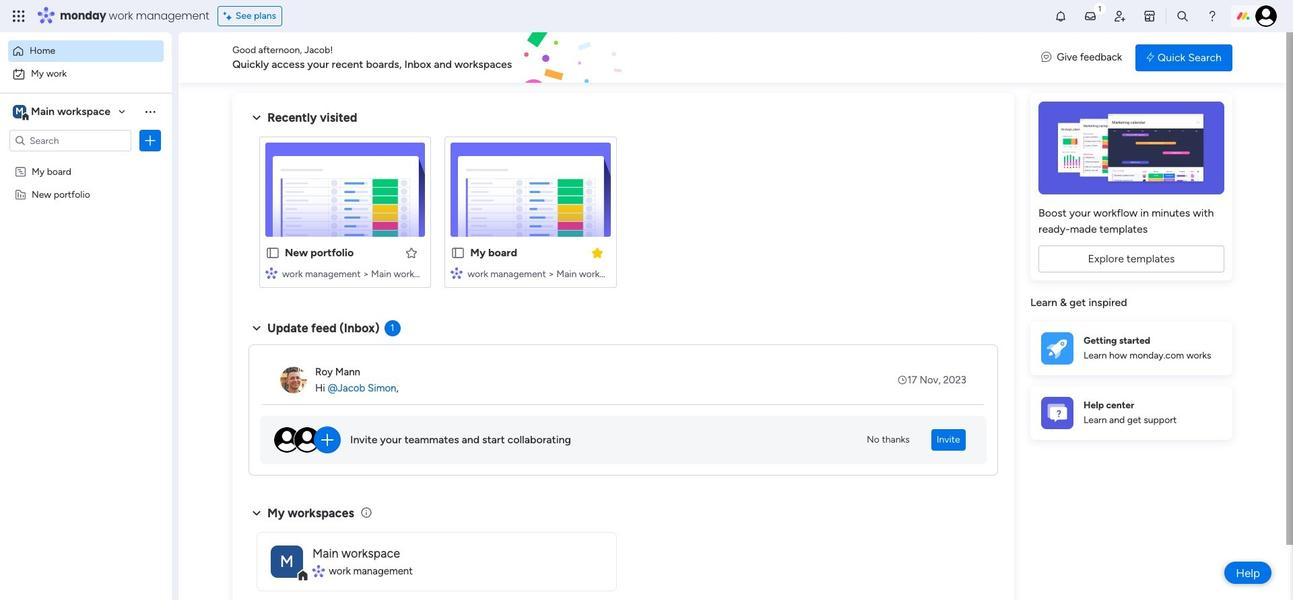 Task type: vqa. For each thing, say whether or not it's contained in the screenshot.
1 "element"
yes



Task type: describe. For each thing, give the bounding box(es) containing it.
help center element
[[1031, 386, 1233, 440]]

component image for public board icon for remove from favorites "icon"
[[451, 267, 463, 279]]

Search in workspace field
[[28, 133, 113, 149]]

close update feed (inbox) image
[[249, 321, 265, 337]]

remove from favorites image
[[591, 246, 604, 260]]

notifications image
[[1054, 9, 1068, 23]]

1 vertical spatial option
[[8, 63, 164, 85]]

options image
[[144, 134, 157, 148]]

close recently visited image
[[249, 110, 265, 126]]

1 element
[[384, 321, 401, 337]]

1 image
[[1094, 1, 1106, 16]]

0 vertical spatial option
[[8, 40, 164, 62]]

2 vertical spatial option
[[0, 159, 172, 162]]

workspace selection element
[[13, 104, 113, 121]]

public board image for remove from favorites "icon"
[[451, 246, 466, 261]]

monday marketplace image
[[1143, 9, 1157, 23]]

help image
[[1206, 9, 1219, 23]]



Task type: locate. For each thing, give the bounding box(es) containing it.
1 vertical spatial workspace image
[[271, 546, 303, 578]]

update feed image
[[1084, 9, 1097, 23]]

component image
[[265, 267, 278, 279], [451, 267, 463, 279]]

component image for public board icon corresponding to the add to favorites "icon"
[[265, 267, 278, 279]]

list box
[[0, 157, 172, 388]]

0 horizontal spatial component image
[[265, 267, 278, 279]]

workspace image inside workspace selection element
[[13, 104, 26, 119]]

roy mann image
[[280, 367, 307, 394]]

workspace options image
[[144, 105, 157, 118]]

v2 user feedback image
[[1042, 50, 1052, 65]]

1 public board image from the left
[[265, 246, 280, 261]]

getting started element
[[1031, 322, 1233, 376]]

add to favorites image
[[405, 246, 419, 260]]

0 vertical spatial workspace image
[[13, 104, 26, 119]]

see plans image
[[223, 9, 236, 24]]

workspace image
[[13, 104, 26, 119], [271, 546, 303, 578]]

search everything image
[[1176, 9, 1190, 23]]

1 horizontal spatial public board image
[[451, 246, 466, 261]]

1 horizontal spatial workspace image
[[271, 546, 303, 578]]

templates image image
[[1043, 102, 1221, 195]]

1 component image from the left
[[265, 267, 278, 279]]

1 horizontal spatial component image
[[451, 267, 463, 279]]

quick search results list box
[[249, 126, 998, 305]]

jacob simon image
[[1256, 5, 1277, 27]]

0 horizontal spatial workspace image
[[13, 104, 26, 119]]

2 component image from the left
[[451, 267, 463, 279]]

public board image for the add to favorites "icon"
[[265, 246, 280, 261]]

select product image
[[12, 9, 26, 23]]

close my workspaces image
[[249, 506, 265, 522]]

public board image
[[265, 246, 280, 261], [451, 246, 466, 261]]

option
[[8, 40, 164, 62], [8, 63, 164, 85], [0, 159, 172, 162]]

invite members image
[[1114, 9, 1127, 23]]

v2 bolt switch image
[[1147, 50, 1155, 65]]

0 horizontal spatial public board image
[[265, 246, 280, 261]]

2 public board image from the left
[[451, 246, 466, 261]]



